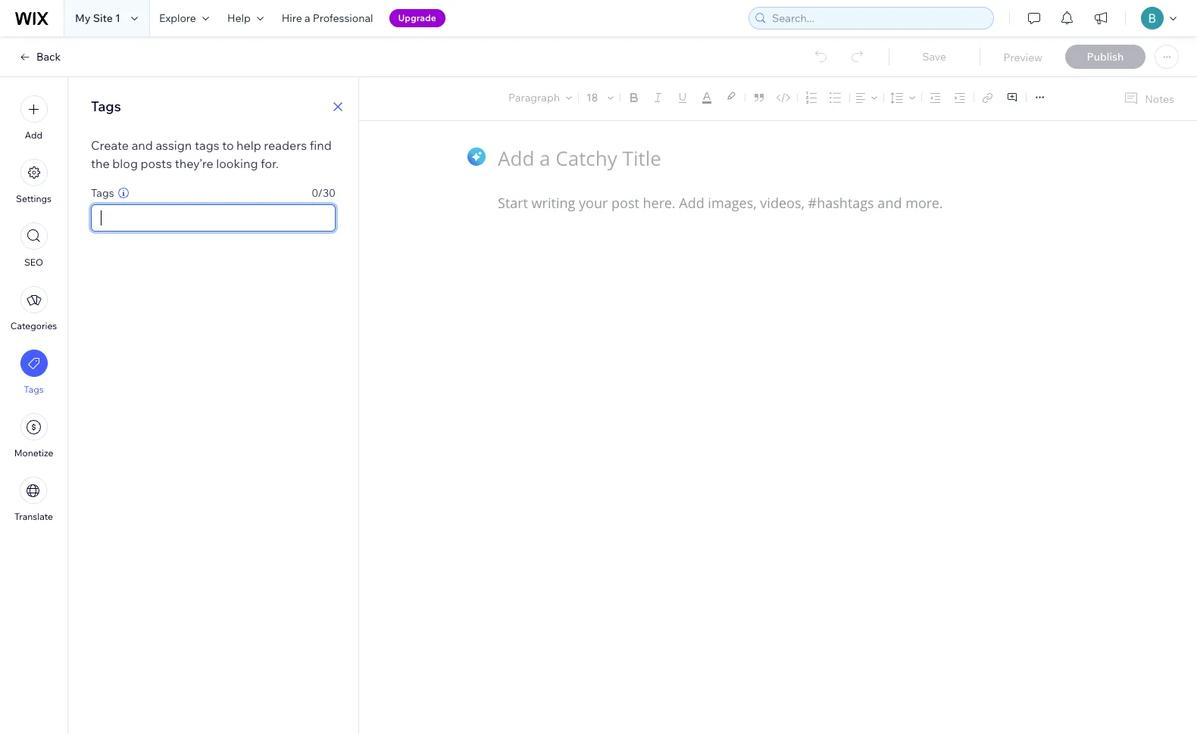 Task type: locate. For each thing, give the bounding box(es) containing it.
professional
[[313, 11, 373, 25]]

tags up monetize button
[[24, 384, 44, 395]]

help button
[[218, 0, 273, 36]]

settings
[[16, 193, 51, 205]]

seo
[[24, 257, 43, 268]]

0 / 30
[[312, 186, 336, 200]]

assign
[[156, 138, 192, 153]]

notes button
[[1118, 89, 1179, 109]]

30
[[323, 186, 336, 200]]

upgrade button
[[389, 9, 445, 27]]

blog
[[112, 156, 138, 171]]

add
[[25, 130, 43, 141]]

tags up create
[[91, 98, 121, 115]]

create
[[91, 138, 129, 153]]

find
[[310, 138, 332, 153]]

tags
[[91, 98, 121, 115], [91, 186, 114, 200], [24, 384, 44, 395]]

2 vertical spatial tags
[[24, 384, 44, 395]]

add button
[[20, 95, 47, 141]]

back
[[36, 50, 61, 64]]

paragraph button
[[505, 87, 575, 108]]

translate button
[[14, 477, 53, 523]]

hire a professional link
[[273, 0, 382, 36]]

0 vertical spatial tags
[[91, 98, 121, 115]]

readers
[[264, 138, 307, 153]]

a
[[305, 11, 310, 25]]

tags down the
[[91, 186, 114, 200]]

help
[[227, 11, 251, 25]]

to
[[222, 138, 234, 153]]

paragraph
[[508, 91, 560, 105]]

tags
[[195, 138, 219, 153]]

0
[[312, 186, 318, 200]]

help
[[236, 138, 261, 153]]

menu
[[0, 86, 67, 532]]



Task type: describe. For each thing, give the bounding box(es) containing it.
back button
[[18, 50, 61, 64]]

categories
[[10, 320, 57, 332]]

create and assign tags to help readers find the blog posts they're looking for.
[[91, 138, 332, 171]]

and
[[132, 138, 153, 153]]

monetize
[[14, 448, 53, 459]]

posts
[[141, 156, 172, 171]]

categories button
[[10, 286, 57, 332]]

tags button
[[20, 350, 47, 395]]

upgrade
[[398, 12, 436, 23]]

seo button
[[20, 223, 47, 268]]

notes
[[1145, 92, 1174, 106]]

the
[[91, 156, 110, 171]]

tags inside button
[[24, 384, 44, 395]]

Add a Catchy Title text field
[[498, 145, 1043, 172]]

explore
[[159, 11, 196, 25]]

for.
[[261, 156, 279, 171]]

Search... field
[[767, 8, 989, 29]]

hire a professional
[[282, 11, 373, 25]]

monetize button
[[14, 414, 53, 459]]

site
[[93, 11, 113, 25]]

/
[[318, 186, 323, 200]]

my
[[75, 11, 91, 25]]

settings button
[[16, 159, 51, 205]]

looking
[[216, 156, 258, 171]]

1
[[115, 11, 120, 25]]

menu containing add
[[0, 86, 67, 532]]

Tags field
[[96, 205, 330, 231]]

1 vertical spatial tags
[[91, 186, 114, 200]]

my site 1
[[75, 11, 120, 25]]

hire
[[282, 11, 302, 25]]

translate
[[14, 511, 53, 523]]

they're
[[175, 156, 213, 171]]



Task type: vqa. For each thing, say whether or not it's contained in the screenshot.
@YOURDOMAIN.COM related to – support @yourdomain.com
no



